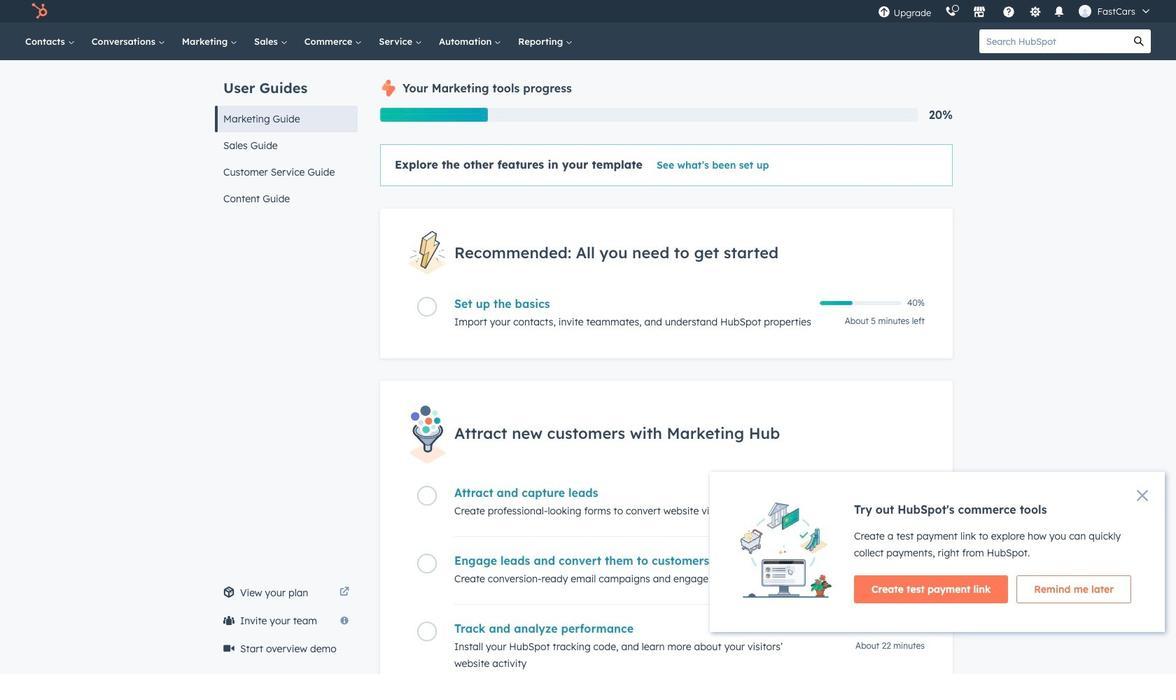 Task type: vqa. For each thing, say whether or not it's contained in the screenshot.
'option'
no



Task type: describe. For each thing, give the bounding box(es) containing it.
marketplaces image
[[973, 6, 986, 19]]

close image
[[1137, 490, 1148, 501]]



Task type: locate. For each thing, give the bounding box(es) containing it.
link opens in a new window image
[[340, 587, 349, 598]]

christina overa image
[[1079, 5, 1092, 18]]

link opens in a new window image
[[340, 585, 349, 601]]

Search HubSpot search field
[[979, 29, 1127, 53]]

user guides element
[[215, 60, 358, 212]]

menu
[[871, 0, 1159, 22]]

progress bar
[[380, 108, 488, 122]]

[object object] complete progress bar
[[820, 301, 853, 305]]



